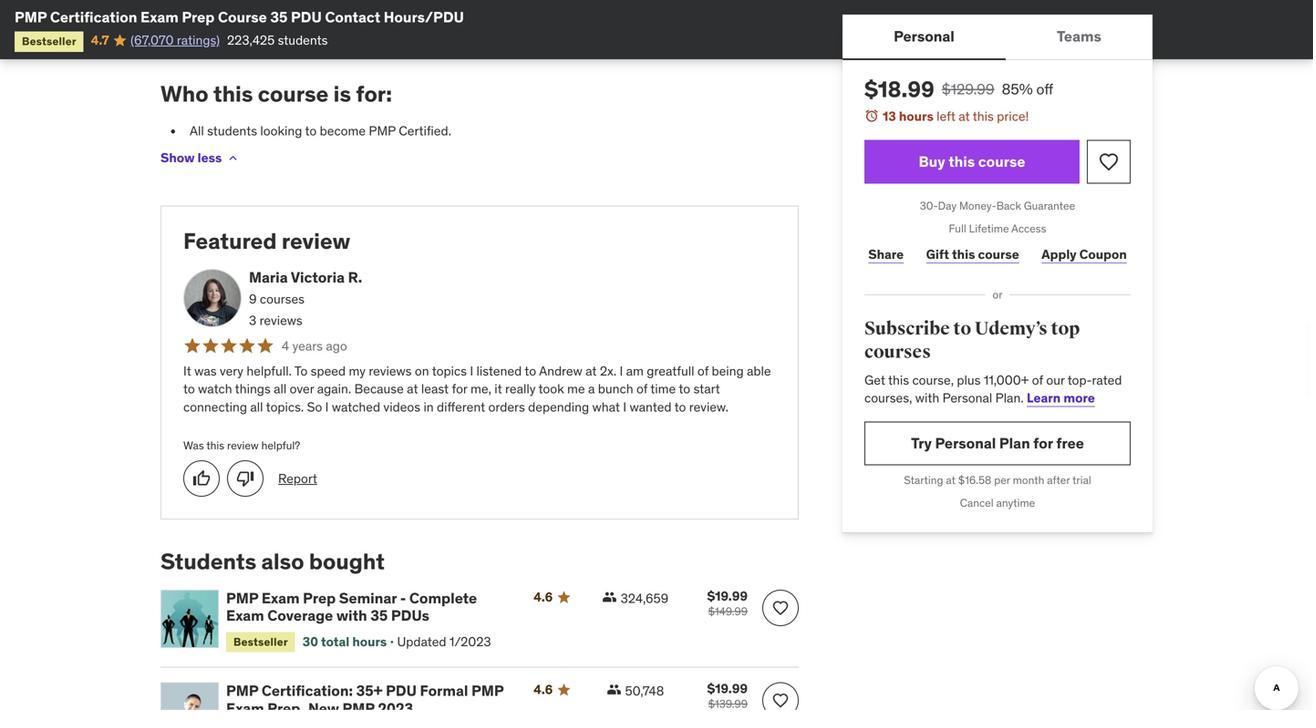 Task type: vqa. For each thing, say whether or not it's contained in the screenshot.
Next image
no



Task type: locate. For each thing, give the bounding box(es) containing it.
orders
[[489, 399, 525, 415]]

1 horizontal spatial by
[[423, 35, 437, 51]]

complete
[[410, 589, 477, 608]]

looking
[[260, 123, 302, 139]]

to
[[295, 363, 308, 380]]

or
[[993, 288, 1003, 302]]

for left "free"
[[1034, 434, 1053, 453]]

$19.99 down $149.99
[[707, 681, 748, 698]]

course for who this course is for:
[[258, 80, 329, 108]]

pmp certification: 35+ pdu formal pmp exam prep_new pmp 2023
[[226, 682, 504, 711]]

0 horizontal spatial courses
[[260, 291, 305, 307]]

1 vertical spatial 4.6
[[534, 682, 553, 699]]

this right buy
[[949, 152, 975, 171]]

prep_new
[[268, 700, 339, 711]]

0 vertical spatial all
[[274, 381, 287, 397]]

xsmall image for 50,748
[[607, 683, 622, 698]]

exam left coverage
[[226, 607, 264, 625]]

0 vertical spatial prep
[[182, 8, 215, 26]]

0 horizontal spatial pdu
[[291, 8, 322, 26]]

0 horizontal spatial reviews
[[260, 312, 303, 329]]

reviews up because
[[369, 363, 412, 380]]

this right was
[[206, 439, 225, 453]]

pdu right 35+
[[386, 682, 417, 701]]

35 up 223,425 students
[[270, 8, 288, 26]]

andrew inside it was very helpfull. to speed my reviews on topics i listened to andrew at 2x. i am greatfull of being able to watch things all over again. because at least for me, it really took me a bunch of time to start connecting all topics. so i watched videos in different orders depending what i wanted to review.
[[539, 363, 583, 380]]

1 horizontal spatial pdu
[[386, 682, 417, 701]]

day
[[938, 199, 957, 213]]

(67,070
[[131, 32, 174, 48]]

1 horizontal spatial hours
[[899, 108, 934, 125]]

speed
[[311, 363, 346, 380]]

courses inside maria victoria r. 9 courses 3 reviews
[[260, 291, 305, 307]]

324,659
[[621, 591, 669, 607]]

1 vertical spatial courses
[[865, 341, 931, 364]]

hours right total
[[352, 634, 387, 651]]

cancel
[[960, 496, 994, 510]]

0 horizontal spatial for
[[452, 381, 468, 397]]

0 horizontal spatial bestseller
[[22, 34, 76, 48]]

left
[[937, 108, 956, 125]]

at down on
[[407, 381, 418, 397]]

pdu up 223,425 students
[[291, 8, 322, 26]]

courses down "maria" at the left top
[[260, 291, 305, 307]]

review up mark as unhelpful icon
[[227, 439, 259, 453]]

courses inside subscribe to udemy's top courses
[[865, 341, 931, 364]]

of down am
[[637, 381, 648, 397]]

andrew inside "every year we help thousands to pass their pmp certification exam and we can help you also. this course is presented by tia education group and taught by instructor andrew ramdayal."
[[498, 35, 541, 51]]

1 horizontal spatial wishlist image
[[1098, 151, 1120, 173]]

students right 223,425
[[278, 32, 328, 48]]

35
[[270, 8, 288, 26], [371, 607, 388, 625]]

0 horizontal spatial is
[[334, 80, 351, 108]]

0 vertical spatial reviews
[[260, 312, 303, 329]]

1 vertical spatial is
[[334, 80, 351, 108]]

30-day money-back guarantee full lifetime access
[[920, 199, 1076, 236]]

of up start
[[698, 363, 709, 380]]

1 horizontal spatial reviews
[[369, 363, 412, 380]]

all down things
[[250, 399, 263, 415]]

of left our
[[1032, 372, 1044, 388]]

by down the hours/pdu
[[423, 35, 437, 51]]

at
[[959, 108, 970, 125], [586, 363, 597, 380], [407, 381, 418, 397], [946, 473, 956, 488]]

pmp up the taught
[[405, 17, 432, 33]]

this left price!
[[973, 108, 994, 125]]

personal up the $16.58
[[936, 434, 996, 453]]

contact
[[325, 8, 381, 26]]

0 vertical spatial 4.6
[[534, 589, 553, 606]]

this for was this review helpful?
[[206, 439, 225, 453]]

1 vertical spatial wishlist image
[[772, 692, 790, 710]]

hours
[[899, 108, 934, 125], [352, 634, 387, 651]]

i right so
[[325, 399, 329, 415]]

to down it
[[183, 381, 195, 397]]

by down the pmp certification exam prep course 35 pdu contact hours/pdu
[[222, 35, 235, 51]]

exam
[[141, 8, 179, 26], [262, 589, 300, 608], [226, 607, 264, 625], [226, 700, 264, 711]]

this for get this course, plus 11,000+ of our top-rated courses, with personal plan.
[[889, 372, 910, 388]]

0 vertical spatial with
[[916, 390, 940, 406]]

1 vertical spatial reviews
[[369, 363, 412, 380]]

at left the $16.58
[[946, 473, 956, 488]]

13
[[883, 108, 897, 125]]

with inside 'get this course, plus 11,000+ of our top-rated courses, with personal plan.'
[[916, 390, 940, 406]]

0 vertical spatial students
[[278, 32, 328, 48]]

13 hours left at this price!
[[883, 108, 1029, 125]]

xsmall image left 50,748
[[607, 683, 622, 698]]

this inside 'get this course, plus 11,000+ of our top-rated courses, with personal plan.'
[[889, 372, 910, 388]]

this right 'who'
[[213, 80, 253, 108]]

1 vertical spatial all
[[250, 399, 263, 415]]

teams
[[1057, 27, 1102, 46]]

0 vertical spatial andrew
[[498, 35, 541, 51]]

ramdayal.
[[544, 35, 603, 51]]

maria victoria rodriguez image
[[183, 269, 242, 328]]

students for 223,425
[[278, 32, 328, 48]]

more
[[1064, 390, 1095, 406]]

0 vertical spatial wishlist image
[[1098, 151, 1120, 173]]

1 horizontal spatial is
[[756, 17, 765, 33]]

on
[[415, 363, 429, 380]]

pmp inside "every year we help thousands to pass their pmp certification exam and we can help you also. this course is presented by tia education group and taught by instructor andrew ramdayal."
[[405, 17, 432, 33]]

course
[[714, 17, 752, 33], [258, 80, 329, 108], [979, 152, 1026, 171], [978, 246, 1020, 263]]

pmp inside pmp exam prep seminar - complete exam coverage with 35 pdus
[[226, 589, 258, 608]]

helpful?
[[261, 439, 300, 453]]

is right this
[[756, 17, 765, 33]]

report button
[[278, 470, 317, 488]]

time
[[651, 381, 676, 397]]

0 vertical spatial review
[[282, 228, 351, 255]]

courses down subscribe
[[865, 341, 931, 364]]

this right the gift
[[952, 246, 976, 263]]

0 horizontal spatial with
[[336, 607, 367, 625]]

pmp exam prep seminar - complete exam coverage with 35 pdus
[[226, 589, 477, 625]]

11,000+
[[984, 372, 1029, 388]]

help left you
[[607, 17, 632, 33]]

0 horizontal spatial 35
[[270, 8, 288, 26]]

to up group
[[332, 17, 343, 33]]

1 horizontal spatial review
[[282, 228, 351, 255]]

personal inside 'get this course, plus 11,000+ of our top-rated courses, with personal plan.'
[[943, 390, 993, 406]]

andrew up took
[[539, 363, 583, 380]]

rated
[[1092, 372, 1122, 388]]

$18.99 $129.99 85% off
[[865, 76, 1054, 103]]

4.6 for 50,748
[[534, 682, 553, 699]]

2 $19.99 from the top
[[707, 681, 748, 698]]

review up victoria
[[282, 228, 351, 255]]

hours right 13 at the right of the page
[[899, 108, 934, 125]]

this for buy this course
[[949, 152, 975, 171]]

full
[[949, 222, 967, 236]]

9
[[249, 291, 257, 307]]

1 horizontal spatial courses
[[865, 341, 931, 364]]

this up courses,
[[889, 372, 910, 388]]

andrew down exam and
[[498, 35, 541, 51]]

1 horizontal spatial 35
[[371, 607, 388, 625]]

at left 2x.
[[586, 363, 597, 380]]

0 horizontal spatial wishlist image
[[772, 692, 790, 710]]

course up looking
[[258, 80, 329, 108]]

course up back
[[979, 152, 1026, 171]]

4.6 for 324,659
[[534, 589, 553, 606]]

starting at $16.58 per month after trial cancel anytime
[[904, 473, 1092, 510]]

over
[[290, 381, 314, 397]]

subscribe to udemy's top courses
[[865, 318, 1080, 364]]

with
[[916, 390, 940, 406], [336, 607, 367, 625]]

tab list
[[843, 15, 1153, 60]]

0 horizontal spatial hours
[[352, 634, 387, 651]]

wishlist image
[[1098, 151, 1120, 173], [772, 692, 790, 710]]

0 horizontal spatial by
[[222, 35, 235, 51]]

0 vertical spatial xsmall image
[[603, 590, 617, 605]]

show less
[[161, 150, 222, 166]]

1 horizontal spatial prep
[[303, 589, 336, 608]]

exam inside pmp certification: 35+ pdu formal pmp exam prep_new pmp 2023
[[226, 700, 264, 711]]

exam down the also
[[262, 589, 300, 608]]

featured
[[183, 228, 277, 255]]

pmp down for:
[[369, 123, 396, 139]]

course inside button
[[979, 152, 1026, 171]]

wanted
[[630, 399, 672, 415]]

1 horizontal spatial students
[[278, 32, 328, 48]]

for up different on the bottom of page
[[452, 381, 468, 397]]

1 vertical spatial $19.99
[[707, 681, 748, 698]]

victoria
[[291, 268, 345, 287]]

1 vertical spatial bestseller
[[234, 635, 288, 649]]

1 vertical spatial for
[[1034, 434, 1053, 453]]

1 4.6 from the top
[[534, 589, 553, 606]]

bestseller down certification
[[22, 34, 76, 48]]

is
[[756, 17, 765, 33], [334, 80, 351, 108]]

0 vertical spatial for
[[452, 381, 468, 397]]

what
[[592, 399, 620, 415]]

this
[[687, 17, 711, 33]]

also
[[261, 548, 304, 576]]

1 vertical spatial with
[[336, 607, 367, 625]]

is left for:
[[334, 80, 351, 108]]

group
[[320, 35, 356, 51]]

prep up 30
[[303, 589, 336, 608]]

with up the 30 total hours
[[336, 607, 367, 625]]

students up xsmall icon
[[207, 123, 257, 139]]

pmp down students also bought
[[226, 589, 258, 608]]

updated
[[397, 634, 447, 651]]

1 horizontal spatial we
[[564, 17, 581, 33]]

updated 1/2023
[[397, 634, 491, 651]]

udemy's
[[975, 318, 1048, 340]]

exam up (67,070
[[141, 8, 179, 26]]

pdu inside pmp certification: 35+ pdu formal pmp exam prep_new pmp 2023
[[386, 682, 417, 701]]

1 vertical spatial andrew
[[539, 363, 583, 380]]

1 $19.99 from the top
[[707, 588, 748, 605]]

am
[[626, 363, 644, 380]]

2 horizontal spatial of
[[1032, 372, 1044, 388]]

bestseller down coverage
[[234, 635, 288, 649]]

course right this
[[714, 17, 752, 33]]

with down course,
[[916, 390, 940, 406]]

a
[[588, 381, 595, 397]]

teams button
[[1006, 15, 1153, 58]]

being
[[712, 363, 744, 380]]

mark as unhelpful image
[[236, 470, 255, 488]]

0 vertical spatial hours
[[899, 108, 934, 125]]

0 vertical spatial courses
[[260, 291, 305, 307]]

223,425
[[227, 32, 275, 48]]

1 horizontal spatial for
[[1034, 434, 1053, 453]]

our
[[1047, 372, 1065, 388]]

exam left prep_new
[[226, 700, 264, 711]]

$149.99
[[708, 605, 748, 619]]

learn more
[[1027, 390, 1095, 406]]

at inside starting at $16.58 per month after trial cancel anytime
[[946, 473, 956, 488]]

$19.99 for $19.99 $149.99
[[707, 588, 748, 605]]

$19.99 left wishlist image
[[707, 588, 748, 605]]

xsmall image left 324,659
[[603, 590, 617, 605]]

1 horizontal spatial help
[[607, 17, 632, 33]]

1 vertical spatial prep
[[303, 589, 336, 608]]

0 horizontal spatial review
[[227, 439, 259, 453]]

1 vertical spatial xsmall image
[[607, 683, 622, 698]]

personal up $18.99
[[894, 27, 955, 46]]

0 horizontal spatial students
[[207, 123, 257, 139]]

all up the topics.
[[274, 381, 287, 397]]

1 horizontal spatial all
[[274, 381, 287, 397]]

35 left -
[[371, 607, 388, 625]]

gift this course link
[[923, 236, 1024, 273]]

course for gift this course
[[978, 246, 1020, 263]]

1 vertical spatial 35
[[371, 607, 388, 625]]

2023
[[378, 700, 413, 711]]

pdu
[[291, 8, 322, 26], [386, 682, 417, 701]]

xsmall image
[[603, 590, 617, 605], [607, 683, 622, 698]]

courses for subscribe
[[865, 341, 931, 364]]

0 vertical spatial pdu
[[291, 8, 322, 26]]

certification
[[50, 8, 137, 26]]

by
[[222, 35, 235, 51], [423, 35, 437, 51]]

0 horizontal spatial help
[[242, 17, 266, 33]]

course down lifetime on the top right of the page
[[978, 246, 1020, 263]]

r.
[[348, 268, 362, 287]]

helpfull.
[[247, 363, 292, 380]]

30-
[[920, 199, 938, 213]]

me
[[567, 381, 585, 397]]

1 vertical spatial pdu
[[386, 682, 417, 701]]

coverage
[[268, 607, 333, 625]]

tab list containing personal
[[843, 15, 1153, 60]]

0 vertical spatial is
[[756, 17, 765, 33]]

reviews up 4
[[260, 312, 303, 329]]

$19.99
[[707, 588, 748, 605], [707, 681, 748, 698]]

0 vertical spatial 35
[[270, 8, 288, 26]]

0 vertical spatial personal
[[894, 27, 955, 46]]

prep inside pmp exam prep seminar - complete exam coverage with 35 pdus
[[303, 589, 336, 608]]

help up tia education
[[242, 17, 266, 33]]

for inside it was very helpfull. to speed my reviews on topics i listened to andrew at 2x. i am greatfull of being able to watch things all over again. because at least for me, it really took me a bunch of time to start connecting all topics. so i watched videos in different orders depending what i wanted to review.
[[452, 381, 468, 397]]

prep up ratings) at the left
[[182, 8, 215, 26]]

money-
[[960, 199, 997, 213]]

course for buy this course
[[979, 152, 1026, 171]]

personal down plus
[[943, 390, 993, 406]]

xsmall image
[[226, 151, 240, 165]]

pmp right formal at the left bottom of page
[[472, 682, 504, 701]]

1 vertical spatial students
[[207, 123, 257, 139]]

0 horizontal spatial we
[[222, 17, 239, 33]]

top-
[[1068, 372, 1092, 388]]

to left udemy's
[[954, 318, 972, 340]]

0 vertical spatial $19.99
[[707, 588, 748, 605]]

gift
[[927, 246, 950, 263]]

we up ramdayal.
[[564, 17, 581, 33]]

at right the left
[[959, 108, 970, 125]]

to inside subscribe to udemy's top courses
[[954, 318, 972, 340]]

1 horizontal spatial with
[[916, 390, 940, 406]]

gift this course
[[927, 246, 1020, 263]]

off
[[1037, 80, 1054, 99]]

2 4.6 from the top
[[534, 682, 553, 699]]

this inside button
[[949, 152, 975, 171]]

students
[[278, 32, 328, 48], [207, 123, 257, 139]]

1 vertical spatial personal
[[943, 390, 993, 406]]

watched
[[332, 399, 380, 415]]

85%
[[1002, 80, 1033, 99]]

of inside 'get this course, plus 11,000+ of our top-rated courses, with personal plan.'
[[1032, 372, 1044, 388]]

we right year
[[222, 17, 239, 33]]

1 horizontal spatial bestseller
[[234, 635, 288, 649]]



Task type: describe. For each thing, give the bounding box(es) containing it.
month
[[1013, 473, 1045, 488]]

trial
[[1073, 473, 1092, 488]]

really
[[505, 381, 536, 397]]

35 inside pmp exam prep seminar - complete exam coverage with 35 pdus
[[371, 607, 388, 625]]

mark as helpful image
[[192, 470, 211, 488]]

1/2023
[[450, 634, 491, 651]]

tia education
[[238, 35, 317, 51]]

wishlist image
[[772, 599, 790, 618]]

1 help from the left
[[242, 17, 266, 33]]

certification:
[[262, 682, 353, 701]]

2 by from the left
[[423, 35, 437, 51]]

plus
[[957, 372, 981, 388]]

guarantee
[[1024, 199, 1076, 213]]

every
[[161, 17, 192, 33]]

this for gift this course
[[952, 246, 976, 263]]

personal inside 'button'
[[894, 27, 955, 46]]

1 vertical spatial review
[[227, 439, 259, 453]]

certified.
[[399, 123, 451, 139]]

anytime
[[997, 496, 1036, 510]]

pmp left prep_new
[[226, 682, 258, 701]]

show
[[161, 150, 195, 166]]

with inside pmp exam prep seminar - complete exam coverage with 35 pdus
[[336, 607, 367, 625]]

is inside "every year we help thousands to pass their pmp certification exam and we can help you also. this course is presented by tia education group and taught by instructor andrew ramdayal."
[[756, 17, 765, 33]]

top
[[1051, 318, 1080, 340]]

apply
[[1042, 246, 1077, 263]]

1 by from the left
[[222, 35, 235, 51]]

become
[[320, 123, 366, 139]]

learn more link
[[1027, 390, 1095, 406]]

i right 2x.
[[620, 363, 623, 380]]

very
[[220, 363, 244, 380]]

to up really
[[525, 363, 536, 380]]

4.7
[[91, 32, 109, 48]]

2 we from the left
[[564, 17, 581, 33]]

less
[[198, 150, 222, 166]]

instructor
[[440, 35, 495, 51]]

learn
[[1027, 390, 1061, 406]]

was
[[183, 439, 204, 453]]

reviews inside it was very helpfull. to speed my reviews on topics i listened to andrew at 2x. i am greatfull of being able to watch things all over again. because at least for me, it really took me a bunch of time to start connecting all topics. so i watched videos in different orders depending what i wanted to review.
[[369, 363, 412, 380]]

starting
[[904, 473, 944, 488]]

course inside "every year we help thousands to pass their pmp certification exam and we can help you also. this course is presented by tia education group and taught by instructor andrew ramdayal."
[[714, 17, 752, 33]]

2x.
[[600, 363, 617, 380]]

featured review
[[183, 228, 351, 255]]

to down time
[[675, 399, 686, 415]]

xsmall image for 324,659
[[603, 590, 617, 605]]

greatfull
[[647, 363, 695, 380]]

2 vertical spatial personal
[[936, 434, 996, 453]]

subscribe
[[865, 318, 950, 340]]

this for who this course is for:
[[213, 80, 253, 108]]

videos
[[384, 399, 421, 415]]

try personal plan for free
[[911, 434, 1085, 453]]

0 horizontal spatial all
[[250, 399, 263, 415]]

listened
[[477, 363, 522, 380]]

2 help from the left
[[607, 17, 632, 33]]

personal button
[[843, 15, 1006, 58]]

thousands
[[269, 17, 329, 33]]

topics.
[[266, 399, 304, 415]]

pmp certification exam prep course 35 pdu contact hours/pdu
[[15, 8, 464, 26]]

3
[[249, 312, 257, 329]]

courses for maria
[[260, 291, 305, 307]]

for:
[[356, 80, 392, 108]]

pdus
[[391, 607, 430, 625]]

50,748
[[625, 683, 664, 700]]

took
[[539, 381, 564, 397]]

$16.58
[[959, 473, 992, 488]]

connecting
[[183, 399, 247, 415]]

report
[[278, 471, 317, 487]]

share button
[[865, 236, 908, 273]]

who
[[161, 80, 209, 108]]

all
[[190, 123, 204, 139]]

back
[[997, 199, 1022, 213]]

0 horizontal spatial of
[[637, 381, 648, 397]]

all students looking to become pmp certified.
[[190, 123, 451, 139]]

alarm image
[[865, 109, 879, 123]]

can
[[584, 17, 604, 33]]

things
[[235, 381, 271, 397]]

1 horizontal spatial of
[[698, 363, 709, 380]]

to right time
[[679, 381, 691, 397]]

year
[[195, 17, 219, 33]]

try
[[911, 434, 932, 453]]

i right what
[[623, 399, 627, 415]]

(67,070 ratings)
[[131, 32, 220, 48]]

free
[[1057, 434, 1085, 453]]

because
[[355, 381, 404, 397]]

again.
[[317, 381, 351, 397]]

$19.99 for $19.99
[[707, 681, 748, 698]]

was
[[194, 363, 217, 380]]

1 we from the left
[[222, 17, 239, 33]]

seminar
[[339, 589, 397, 608]]

pmp left 2023 at left bottom
[[343, 700, 375, 711]]

to inside "every year we help thousands to pass their pmp certification exam and we can help you also. this course is presented by tia education group and taught by instructor andrew ramdayal."
[[332, 17, 343, 33]]

i up me,
[[470, 363, 474, 380]]

so
[[307, 399, 322, 415]]

bunch
[[598, 381, 634, 397]]

me,
[[471, 381, 492, 397]]

buy this course
[[919, 152, 1026, 171]]

access
[[1012, 222, 1047, 236]]

students for all
[[207, 123, 257, 139]]

pmp left certification
[[15, 8, 47, 26]]

apply coupon button
[[1038, 236, 1131, 273]]

every year we help thousands to pass their pmp certification exam and we can help you also. this course is presented by tia education group and taught by instructor andrew ramdayal.
[[161, 17, 765, 51]]

it
[[183, 363, 191, 380]]

to right looking
[[305, 123, 317, 139]]

reviews inside maria victoria r. 9 courses 3 reviews
[[260, 312, 303, 329]]

0 horizontal spatial prep
[[182, 8, 215, 26]]

total
[[321, 634, 350, 651]]

after
[[1047, 473, 1070, 488]]

30 total hours
[[303, 634, 387, 651]]

pmp exam prep seminar - complete exam coverage with 35 pdus link
[[226, 589, 512, 625]]

1 vertical spatial hours
[[352, 634, 387, 651]]

0 vertical spatial bestseller
[[22, 34, 76, 48]]

students
[[161, 548, 256, 576]]

plan.
[[996, 390, 1024, 406]]

years
[[292, 338, 323, 354]]

also.
[[658, 17, 685, 33]]

certification
[[435, 17, 503, 33]]

watch
[[198, 381, 232, 397]]

try personal plan for free link
[[865, 422, 1131, 466]]

4
[[282, 338, 289, 354]]

per
[[995, 473, 1011, 488]]

their
[[376, 17, 402, 33]]

formal
[[420, 682, 468, 701]]



